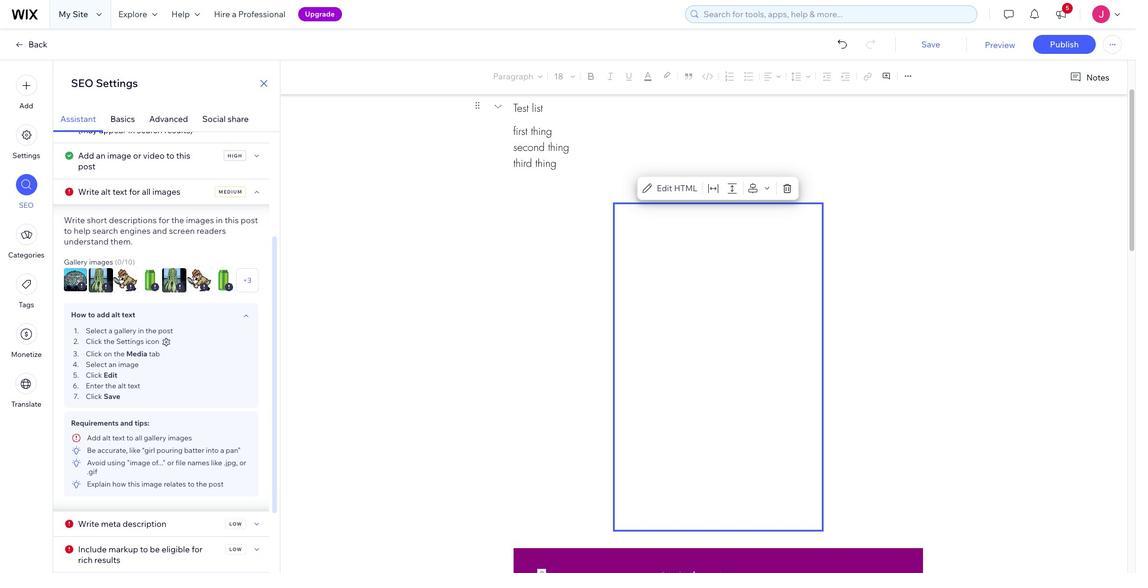 Task type: locate. For each thing, give the bounding box(es) containing it.
0 vertical spatial edit
[[657, 183, 673, 194]]

the down names
[[196, 480, 207, 489]]

to
[[137, 114, 145, 125], [167, 150, 174, 161], [64, 226, 72, 236], [88, 310, 95, 319], [127, 433, 133, 442], [188, 480, 195, 489], [140, 544, 148, 555]]

this right allow
[[101, 114, 115, 125]]

1 vertical spatial settings
[[12, 151, 40, 160]]

1 vertical spatial in
[[216, 215, 223, 226]]

settings button
[[12, 124, 40, 160]]

html
[[675, 183, 698, 194]]

0 horizontal spatial in
[[128, 125, 135, 136]]

the up icon
[[146, 326, 157, 335]]

0 vertical spatial seo
[[71, 76, 93, 90]]

image
[[107, 150, 131, 161], [118, 360, 139, 369], [142, 480, 162, 489]]

0 horizontal spatial seo
[[19, 201, 34, 210]]

all for images
[[142, 187, 151, 197]]

high
[[228, 153, 242, 159]]

1 horizontal spatial and
[[153, 226, 167, 236]]

include markup to be eligible for rich results
[[78, 544, 203, 566]]

0 vertical spatial all
[[142, 187, 151, 197]]

tab list containing assistant
[[53, 107, 280, 132]]

seo up assistant
[[71, 76, 93, 90]]

1 click from the top
[[86, 337, 102, 346]]

post inside allow this post to get indexed (may appear in search results)
[[117, 114, 135, 125]]

add button
[[16, 75, 37, 110]]

help
[[172, 9, 190, 20]]

settings down select a gallery in the post
[[116, 337, 144, 346]]

images
[[152, 187, 181, 197], [186, 215, 214, 226], [89, 258, 113, 266], [168, 433, 192, 442]]

menu
[[0, 68, 53, 416]]

2 horizontal spatial or
[[240, 458, 247, 467]]

to left the help
[[64, 226, 72, 236]]

1 horizontal spatial or
[[167, 458, 174, 467]]

in down 'basics'
[[128, 125, 135, 136]]

an down 'on'
[[109, 360, 117, 369]]

advanced button
[[142, 107, 195, 132]]

edit html
[[657, 183, 698, 194]]

1 horizontal spatial like
[[211, 458, 222, 467]]

for right the engines
[[159, 215, 170, 226]]

and left screen
[[153, 226, 167, 236]]

a for professional
[[232, 9, 237, 20]]

of..."
[[152, 458, 166, 467]]

0 vertical spatial write
[[78, 187, 99, 197]]

text up accurate,
[[112, 433, 125, 442]]

write left the meta
[[78, 519, 99, 529]]

0 horizontal spatial and
[[120, 419, 133, 428]]

an inside click on the media tab select an image click edit enter the alt text click save
[[109, 360, 117, 369]]

second
[[514, 140, 545, 154]]

engines
[[120, 226, 151, 236]]

post left the get
[[117, 114, 135, 125]]

add inside add button
[[19, 101, 33, 110]]

2 horizontal spatial in
[[216, 215, 223, 226]]

and left tips: in the bottom left of the page
[[120, 419, 133, 428]]

to up accurate,
[[127, 433, 133, 442]]

2 horizontal spatial for
[[192, 544, 203, 555]]

0 vertical spatial search
[[137, 125, 163, 136]]

the left readers
[[171, 215, 184, 226]]

click down how to add alt text
[[86, 337, 102, 346]]

avoid
[[87, 458, 106, 467]]

add down (may
[[78, 150, 94, 161]]

write meta description
[[78, 519, 166, 529]]

select down how to add alt text
[[86, 326, 107, 335]]

to left the get
[[137, 114, 145, 125]]

avoid using "image of..." or file names like .jpg, or .gif
[[87, 458, 247, 476]]

to right video
[[167, 150, 174, 161]]

upgrade button
[[298, 7, 342, 21]]

click down enter
[[86, 392, 102, 401]]

1 vertical spatial image
[[118, 360, 139, 369]]

edit down 'on'
[[104, 371, 117, 380]]

2 vertical spatial image
[[142, 480, 162, 489]]

0 horizontal spatial a
[[109, 326, 112, 335]]

third
[[514, 156, 532, 170]]

write up the short
[[78, 187, 99, 197]]

0 vertical spatial an
[[96, 150, 105, 161]]

or right the .jpg,
[[240, 458, 247, 467]]

2 select from the top
[[86, 360, 107, 369]]

like up the "image
[[129, 446, 141, 455]]

share
[[228, 114, 249, 124]]

using
[[107, 458, 125, 467]]

edit inside click on the media tab select an image click edit enter the alt text click save
[[104, 371, 117, 380]]

1 vertical spatial and
[[120, 419, 133, 428]]

1 horizontal spatial save
[[922, 39, 941, 50]]

0 vertical spatial settings
[[96, 76, 138, 90]]

test list
[[514, 101, 543, 115]]

0 vertical spatial for
[[129, 187, 140, 197]]

1 vertical spatial search
[[93, 226, 118, 236]]

add up be
[[87, 433, 101, 442]]

image inside click on the media tab select an image click edit enter the alt text click save
[[118, 360, 139, 369]]

0 vertical spatial select
[[86, 326, 107, 335]]

add for add an image or video to this post
[[78, 150, 94, 161]]

appear
[[99, 125, 126, 136]]

add for add alt text to all gallery images
[[87, 433, 101, 442]]

add an image or video to this post
[[78, 150, 191, 172]]

click the settings icon
[[86, 337, 161, 346]]

descriptions
[[109, 215, 157, 226]]

post up icon
[[158, 326, 173, 335]]

0 vertical spatial and
[[153, 226, 167, 236]]

the right 'on'
[[114, 349, 125, 358]]

enter
[[86, 381, 104, 390]]

2 vertical spatial write
[[78, 519, 99, 529]]

low
[[230, 521, 242, 527], [230, 547, 242, 553]]

1 vertical spatial select
[[86, 360, 107, 369]]

site
[[73, 9, 88, 20]]

text up select a gallery in the post
[[122, 310, 135, 319]]

menu containing add
[[0, 68, 53, 416]]

search right the help
[[93, 226, 118, 236]]

seo up categories button
[[19, 201, 34, 210]]

text down the media
[[128, 381, 140, 390]]

0 horizontal spatial or
[[133, 150, 141, 161]]

search down advanced
[[137, 125, 163, 136]]

relates
[[164, 480, 186, 489]]

post down medium
[[241, 215, 258, 226]]

for for text
[[129, 187, 140, 197]]

0 horizontal spatial an
[[96, 150, 105, 161]]

1 horizontal spatial search
[[137, 125, 163, 136]]

1 horizontal spatial a
[[220, 446, 224, 455]]

"image
[[127, 458, 150, 467]]

publish button
[[1034, 35, 1097, 54]]

image down appear
[[107, 150, 131, 161]]

settings
[[96, 76, 138, 90], [12, 151, 40, 160], [116, 337, 144, 346]]

a right into
[[220, 446, 224, 455]]

seo
[[71, 76, 93, 90], [19, 201, 34, 210]]

all up descriptions
[[142, 187, 151, 197]]

settings up seo button
[[12, 151, 40, 160]]

1 vertical spatial a
[[109, 326, 112, 335]]

thing up second
[[531, 124, 552, 138]]

alt right enter
[[118, 381, 126, 390]]

be accurate, like "girl pouring batter into a pan"
[[87, 446, 241, 455]]

1 vertical spatial save
[[104, 392, 120, 401]]

alt right the add
[[111, 310, 120, 319]]

in up click the settings icon
[[138, 326, 144, 335]]

1 vertical spatial gallery
[[144, 433, 166, 442]]

all down tips: in the bottom left of the page
[[135, 433, 142, 442]]

be
[[87, 446, 96, 455]]

1 vertical spatial write
[[64, 215, 85, 226]]

1 horizontal spatial for
[[159, 215, 170, 226]]

a
[[232, 9, 237, 20], [109, 326, 112, 335], [220, 446, 224, 455]]

1 vertical spatial edit
[[104, 371, 117, 380]]

how to add alt text
[[71, 310, 135, 319]]

0 horizontal spatial for
[[129, 187, 140, 197]]

file
[[176, 458, 186, 467]]

click left 'on'
[[86, 349, 102, 358]]

2 vertical spatial in
[[138, 326, 144, 335]]

alt up the short
[[101, 187, 111, 197]]

this
[[101, 114, 115, 125], [176, 150, 191, 161], [225, 215, 239, 226], [128, 480, 140, 489]]

Search for tools, apps, help & more... field
[[701, 6, 974, 23]]

image down of..."
[[142, 480, 162, 489]]

for up descriptions
[[129, 187, 140, 197]]

1 horizontal spatial in
[[138, 326, 144, 335]]

to left be at bottom
[[140, 544, 148, 555]]

for inside 'write short descriptions for the images in this post to help search engines and screen readers understand them.'
[[159, 215, 170, 226]]

save
[[922, 39, 941, 50], [104, 392, 120, 401]]

screen
[[169, 226, 195, 236]]

for right eligible
[[192, 544, 203, 555]]

an inside add an image or video to this post
[[96, 150, 105, 161]]

tags button
[[16, 274, 37, 309]]

post inside add an image or video to this post
[[78, 161, 96, 172]]

the
[[171, 215, 184, 226], [146, 326, 157, 335], [104, 337, 115, 346], [114, 349, 125, 358], [105, 381, 116, 390], [196, 480, 207, 489]]

a up click the settings icon
[[109, 326, 112, 335]]

this down results)
[[176, 150, 191, 161]]

1 horizontal spatial an
[[109, 360, 117, 369]]

1 horizontal spatial seo
[[71, 76, 93, 90]]

0 horizontal spatial search
[[93, 226, 118, 236]]

1 vertical spatial all
[[135, 433, 142, 442]]

the right enter
[[105, 381, 116, 390]]

explain
[[87, 480, 111, 489]]

add inside add an image or video to this post
[[78, 150, 94, 161]]

0 vertical spatial gallery
[[114, 326, 136, 335]]

the up 'on'
[[104, 337, 115, 346]]

add up settings button
[[19, 101, 33, 110]]

thing right the third
[[536, 156, 557, 170]]

0 vertical spatial in
[[128, 125, 135, 136]]

an down appear
[[96, 150, 105, 161]]

a right hire
[[232, 9, 237, 20]]

translate
[[11, 400, 41, 409]]

1 low from the top
[[230, 521, 242, 527]]

0 vertical spatial image
[[107, 150, 131, 161]]

2 vertical spatial for
[[192, 544, 203, 555]]

post
[[117, 114, 135, 125], [78, 161, 96, 172], [241, 215, 258, 226], [158, 326, 173, 335], [209, 480, 224, 489]]

click up enter
[[86, 371, 102, 380]]

+3
[[243, 276, 252, 285]]

write left the short
[[64, 215, 85, 226]]

1 select from the top
[[86, 326, 107, 335]]

write inside 'write short descriptions for the images in this post to help search engines and screen readers understand them.'
[[64, 215, 85, 226]]

2 vertical spatial a
[[220, 446, 224, 455]]

settings inside menu
[[12, 151, 40, 160]]

1 vertical spatial an
[[109, 360, 117, 369]]

like
[[129, 446, 141, 455], [211, 458, 222, 467]]

like down into
[[211, 458, 222, 467]]

post inside 'write short descriptions for the images in this post to help search engines and screen readers understand them.'
[[241, 215, 258, 226]]

1 vertical spatial add
[[78, 150, 94, 161]]

requirements and tips:
[[71, 419, 150, 428]]

post down (may
[[78, 161, 96, 172]]

2 vertical spatial add
[[87, 433, 101, 442]]

basics
[[110, 114, 135, 124]]

1 vertical spatial seo
[[19, 201, 34, 210]]

0 vertical spatial add
[[19, 101, 33, 110]]

1 horizontal spatial edit
[[657, 183, 673, 194]]

in down medium
[[216, 215, 223, 226]]

first thing second thing third thing
[[514, 124, 570, 170]]

tab list
[[53, 107, 280, 132]]

thing right second
[[548, 140, 570, 154]]

pan"
[[226, 446, 241, 455]]

0 vertical spatial a
[[232, 9, 237, 20]]

select inside click on the media tab select an image click edit enter the alt text click save
[[86, 360, 107, 369]]

seo inside button
[[19, 201, 34, 210]]

assistant button
[[53, 107, 103, 132]]

.gif
[[87, 467, 97, 476]]

select down 'on'
[[86, 360, 107, 369]]

or left file
[[167, 458, 174, 467]]

gallery up "girl
[[144, 433, 166, 442]]

2 vertical spatial thing
[[536, 156, 557, 170]]

all for gallery
[[135, 433, 142, 442]]

upgrade
[[305, 9, 335, 18]]

gallery
[[114, 326, 136, 335], [144, 433, 166, 442]]

low for write meta description
[[230, 521, 242, 527]]

2 horizontal spatial a
[[232, 9, 237, 20]]

0 vertical spatial low
[[230, 521, 242, 527]]

1 vertical spatial low
[[230, 547, 242, 553]]

include
[[78, 544, 107, 555]]

add
[[19, 101, 33, 110], [78, 150, 94, 161], [87, 433, 101, 442]]

understand
[[64, 236, 109, 247]]

gallery up click the settings icon
[[114, 326, 136, 335]]

or left video
[[133, 150, 141, 161]]

2 low from the top
[[230, 547, 242, 553]]

settings up 'basics'
[[96, 76, 138, 90]]

0 horizontal spatial edit
[[104, 371, 117, 380]]

paragraph
[[494, 71, 534, 82]]

this down medium
[[225, 215, 239, 226]]

1 vertical spatial for
[[159, 215, 170, 226]]

an
[[96, 150, 105, 161], [109, 360, 117, 369]]

.jpg,
[[224, 458, 238, 467]]

description
[[123, 519, 166, 529]]

or
[[133, 150, 141, 161], [167, 458, 174, 467], [240, 458, 247, 467]]

0 horizontal spatial save
[[104, 392, 120, 401]]

0 vertical spatial like
[[129, 446, 141, 455]]

notes
[[1087, 72, 1110, 83]]

1 vertical spatial like
[[211, 458, 222, 467]]

to inside 'write short descriptions for the images in this post to help search engines and screen readers understand them.'
[[64, 226, 72, 236]]

edit left html
[[657, 183, 673, 194]]

image down the media
[[118, 360, 139, 369]]



Task type: vqa. For each thing, say whether or not it's contained in the screenshot.


Task type: describe. For each thing, give the bounding box(es) containing it.
to inside include markup to be eligible for rich results
[[140, 544, 148, 555]]

add for add
[[19, 101, 33, 110]]

4 click from the top
[[86, 392, 102, 401]]

to inside add an image or video to this post
[[167, 150, 174, 161]]

2 vertical spatial settings
[[116, 337, 144, 346]]

write alt text for all images
[[78, 187, 181, 197]]

categories
[[8, 250, 45, 259]]

how
[[112, 480, 126, 489]]

the inside 'write short descriptions for the images in this post to help search engines and screen readers understand them.'
[[171, 215, 184, 226]]

in inside allow this post to get indexed (may appear in search results)
[[128, 125, 135, 136]]

5 button
[[1049, 0, 1075, 28]]

gallery images (0/10)
[[64, 258, 135, 266]]

edit inside button
[[657, 183, 673, 194]]

explore
[[118, 9, 147, 20]]

names
[[187, 458, 210, 467]]

add
[[97, 310, 110, 319]]

meta
[[101, 519, 121, 529]]

write for write alt text for all images
[[78, 187, 99, 197]]

alt inside click on the media tab select an image click edit enter the alt text click save
[[118, 381, 126, 390]]

2 click from the top
[[86, 349, 102, 358]]

test
[[514, 101, 529, 115]]

or inside add an image or video to this post
[[133, 150, 141, 161]]

3 click from the top
[[86, 371, 102, 380]]

seo button
[[16, 174, 37, 210]]

assistant
[[60, 114, 96, 124]]

short
[[87, 215, 107, 226]]

image inside add an image or video to this post
[[107, 150, 131, 161]]

tags
[[19, 300, 34, 309]]

accurate,
[[98, 446, 128, 455]]

0 horizontal spatial like
[[129, 446, 141, 455]]

first
[[514, 124, 528, 138]]

results)
[[164, 125, 193, 136]]

monetize
[[11, 350, 42, 359]]

seo for seo settings
[[71, 76, 93, 90]]

pouring
[[157, 446, 183, 455]]

them.
[[110, 236, 133, 247]]

for for descriptions
[[159, 215, 170, 226]]

like inside avoid using "image of..." or file names like .jpg, or .gif
[[211, 458, 222, 467]]

batter
[[184, 446, 204, 455]]

basics button
[[103, 107, 142, 132]]

1 horizontal spatial gallery
[[144, 433, 166, 442]]

notes button
[[1066, 69, 1114, 85]]

0 vertical spatial save
[[922, 39, 941, 50]]

tips:
[[135, 419, 150, 428]]

seo for seo
[[19, 201, 34, 210]]

categories button
[[8, 224, 45, 259]]

click on the media tab select an image click edit enter the alt text click save
[[86, 349, 160, 401]]

be
[[150, 544, 160, 555]]

this right how
[[128, 480, 140, 489]]

get
[[146, 114, 159, 125]]

this inside allow this post to get indexed (may appear in search results)
[[101, 114, 115, 125]]

a for gallery
[[109, 326, 112, 335]]

social share button
[[195, 107, 256, 132]]

medium
[[219, 189, 242, 195]]

5
[[1067, 4, 1070, 12]]

preview
[[986, 40, 1016, 50]]

allow
[[78, 114, 99, 125]]

edit html button
[[641, 180, 700, 197]]

low for include markup to be eligible for rich results
[[230, 547, 242, 553]]

indexed
[[161, 114, 192, 125]]

list
[[532, 101, 543, 115]]

write for write meta description
[[78, 519, 99, 529]]

search inside allow this post to get indexed (may appear in search results)
[[137, 125, 163, 136]]

to right relates
[[188, 480, 195, 489]]

this inside add an image or video to this post
[[176, 150, 191, 161]]

write for write short descriptions for the images in this post to help search engines and screen readers understand them.
[[64, 215, 85, 226]]

(may
[[78, 125, 97, 136]]

icon
[[146, 337, 159, 346]]

advanced
[[149, 114, 188, 124]]

gallery
[[64, 258, 88, 266]]

into
[[206, 446, 219, 455]]

add alt text to all gallery images
[[87, 433, 192, 442]]

tab
[[149, 349, 160, 358]]

search inside 'write short descriptions for the images in this post to help search engines and screen readers understand them.'
[[93, 226, 118, 236]]

this inside 'write short descriptions for the images in this post to help search engines and screen readers understand them.'
[[225, 215, 239, 226]]

my site
[[59, 9, 88, 20]]

back
[[28, 39, 47, 50]]

select a gallery in the post
[[86, 326, 173, 335]]

seo settings
[[71, 76, 138, 90]]

publish
[[1051, 39, 1080, 50]]

on
[[104, 349, 112, 358]]

results
[[95, 555, 120, 566]]

preview button
[[986, 40, 1016, 50]]

(0/10)
[[115, 258, 135, 266]]

how
[[71, 310, 86, 319]]

text inside click on the media tab select an image click edit enter the alt text click save
[[128, 381, 140, 390]]

rich
[[78, 555, 93, 566]]

save button
[[908, 39, 955, 50]]

text up descriptions
[[113, 187, 127, 197]]

video
[[143, 150, 165, 161]]

markup
[[109, 544, 138, 555]]

hire a professional link
[[207, 0, 293, 28]]

monetize button
[[11, 323, 42, 359]]

write short descriptions for the images in this post to help search engines and screen readers understand them.
[[64, 215, 258, 247]]

post down names
[[209, 480, 224, 489]]

in inside 'write short descriptions for the images in this post to help search engines and screen readers understand them.'
[[216, 215, 223, 226]]

hire
[[214, 9, 230, 20]]

0 vertical spatial thing
[[531, 124, 552, 138]]

help
[[74, 226, 91, 236]]

paragraph button
[[491, 68, 546, 85]]

0 horizontal spatial gallery
[[114, 326, 136, 335]]

1 vertical spatial thing
[[548, 140, 570, 154]]

allow this post to get indexed (may appear in search results)
[[78, 114, 193, 136]]

back button
[[14, 39, 47, 50]]

and inside 'write short descriptions for the images in this post to help search engines and screen readers understand them.'
[[153, 226, 167, 236]]

save inside click on the media tab select an image click edit enter the alt text click save
[[104, 392, 120, 401]]

images inside 'write short descriptions for the images in this post to help search engines and screen readers understand them.'
[[186, 215, 214, 226]]

to left the add
[[88, 310, 95, 319]]

explain how this image relates to the post
[[87, 480, 224, 489]]

help button
[[165, 0, 207, 28]]

to inside allow this post to get indexed (may appear in search results)
[[137, 114, 145, 125]]

social share
[[202, 114, 249, 124]]

hire a professional
[[214, 9, 286, 20]]

alt up accurate,
[[102, 433, 111, 442]]

eligible
[[162, 544, 190, 555]]

for inside include markup to be eligible for rich results
[[192, 544, 203, 555]]



